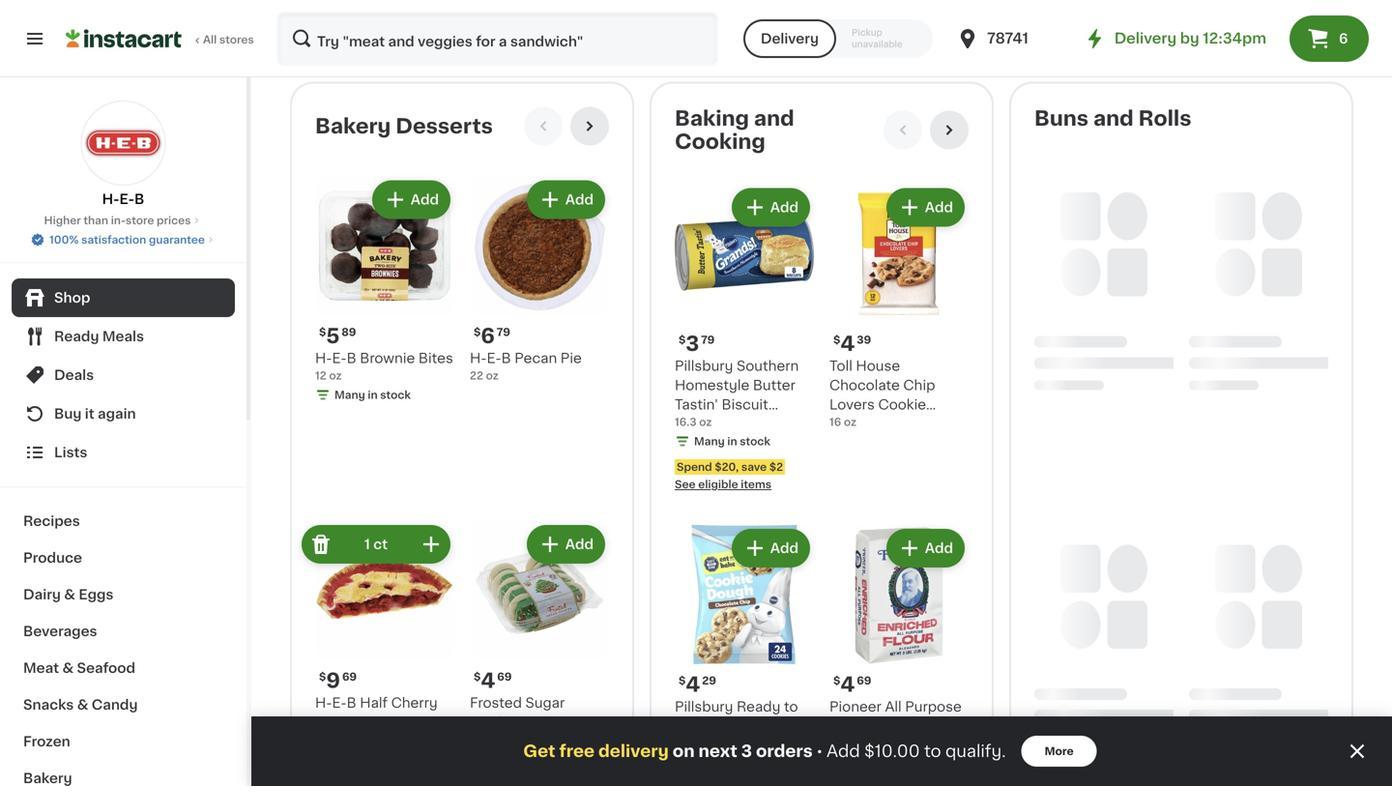 Task type: describe. For each thing, give the bounding box(es) containing it.
deals link
[[12, 356, 235, 395]]

5 inside product group
[[326, 326, 340, 346]]

bakery desserts link
[[315, 115, 493, 138]]

sponsored badge image up 'desserts'
[[470, 43, 529, 54]]

cookie inside pillsbury ready to bake refrigerated chocolate chip cookie dough
[[675, 758, 723, 772]]

in for 5
[[368, 390, 378, 401]]

79 for 3
[[701, 335, 715, 345]]

snacks
[[23, 698, 74, 712]]

ready meals
[[54, 330, 144, 343]]

$ 5 89
[[319, 326, 356, 346]]

product group containing spend $20, save $2 see eligible items
[[470, 0, 635, 59]]

12
[[315, 371, 327, 381]]

stock for 5
[[380, 390, 411, 401]]

all inside pioneer all purpose flour 5 lb
[[885, 700, 902, 714]]

1 vertical spatial save
[[742, 462, 767, 473]]

pioneer all purpose flour 5 lb
[[830, 700, 962, 749]]

ready inside pillsbury ready to bake refrigerated chocolate chip cookie dough
[[737, 700, 781, 714]]

add inside treatment tracker modal dialog
[[827, 743, 861, 760]]

4 up pioneer at right
[[841, 675, 855, 695]]

many in stock for 5
[[335, 390, 411, 401]]

$ for pioneer all purpose flour
[[834, 676, 841, 686]]

in-
[[111, 215, 126, 226]]

it
[[85, 407, 94, 421]]

2 vertical spatial eligible
[[699, 479, 739, 490]]

1 horizontal spatial $2
[[770, 462, 784, 473]]

buy it again link
[[12, 395, 235, 433]]

e- for h-e-b brownie bites 12 oz
[[332, 352, 347, 365]]

buy
[[54, 407, 82, 421]]

$ 4 69 for 4
[[834, 675, 872, 695]]

2 vertical spatial see
[[675, 479, 696, 490]]

1 horizontal spatial spend $20, save $2 see eligible items
[[675, 462, 784, 490]]

buns
[[1035, 108, 1089, 129]]

& for eggs
[[64, 588, 75, 602]]

sponsored badge image for 5
[[470, 749, 529, 760]]

many for 5
[[335, 390, 365, 401]]

product group containing 9
[[302, 521, 455, 732]]

treatment tracker modal dialog
[[251, 717, 1393, 786]]

stores
[[219, 34, 254, 45]]

refrigerated
[[712, 720, 797, 733]]

4 for frosted
[[481, 671, 495, 691]]

29
[[702, 676, 717, 686]]

frosted
[[470, 696, 522, 710]]

6 button
[[1290, 15, 1370, 62]]

meat & seafood
[[23, 662, 135, 675]]

to inside treatment tracker modal dialog
[[925, 743, 942, 760]]

pillsbury for 4
[[675, 700, 734, 714]]

again
[[98, 407, 136, 421]]

baking and cooking
[[675, 108, 795, 152]]

h-e-b half cherry pie
[[315, 696, 438, 729]]

southern
[[737, 359, 799, 373]]

$ 9 69
[[319, 671, 357, 691]]

deals
[[54, 369, 94, 382]]

and for rolls
[[1094, 108, 1134, 129]]

frozen link
[[12, 724, 235, 760]]

chip inside toll house chocolate chip lovers cookie dough with chocolate chips & chocolate chunks
[[904, 379, 936, 392]]

delivery for delivery
[[761, 32, 819, 45]]

desserts
[[396, 116, 493, 136]]

product group containing 5
[[315, 177, 455, 407]]

cookies
[[470, 716, 526, 729]]

16 oz for with
[[830, 417, 857, 428]]

eggs
[[79, 588, 114, 602]]

39
[[857, 335, 872, 345]]

6 inside product group
[[481, 326, 495, 346]]

recipes link
[[12, 503, 235, 540]]

16.3 oz
[[675, 417, 712, 428]]

$ for pillsbury southern homestyle butter tastin' biscuit dough
[[679, 335, 686, 345]]

5 inside pioneer all purpose flour 5 lb
[[830, 739, 837, 749]]

baking
[[675, 108, 750, 129]]

all stores
[[203, 34, 254, 45]]

produce link
[[12, 540, 235, 576]]

chocolate inside pillsbury ready to bake refrigerated chocolate chip cookie dough
[[675, 739, 746, 753]]

1 horizontal spatial $20,
[[715, 462, 739, 473]]

Search field
[[279, 14, 717, 64]]

higher
[[44, 215, 81, 226]]

9
[[326, 671, 340, 691]]

cooking
[[675, 132, 766, 152]]

e- for h-e-b
[[119, 192, 134, 206]]

many for 3
[[694, 436, 725, 447]]

delivery by 12:34pm link
[[1084, 27, 1267, 50]]

3 inside product group
[[686, 334, 700, 354]]

orders
[[756, 743, 813, 760]]

b for h-e-b pecan pie 22 oz
[[502, 352, 511, 365]]

16 for with
[[830, 417, 842, 428]]

oz inside h-e-b pecan pie 22 oz
[[486, 371, 499, 381]]

brownie
[[360, 352, 415, 365]]

dough inside pillsbury ready to bake refrigerated chocolate chip cookie dough
[[727, 758, 772, 772]]

and for cooking
[[754, 108, 795, 129]]

pecan
[[515, 352, 557, 365]]

instacart logo image
[[66, 27, 182, 50]]

purpose
[[906, 700, 962, 714]]

frosted sugar cookies
[[470, 696, 565, 729]]

•
[[817, 744, 823, 759]]

items inside see eligible items button
[[356, 3, 387, 14]]

stock for 3
[[740, 436, 771, 447]]

bakery desserts
[[315, 116, 493, 136]]

& for candy
[[77, 698, 88, 712]]

b for h-e-b brownie bites 12 oz
[[347, 352, 357, 365]]

h- for h-e-b pecan pie 22 oz
[[470, 352, 487, 365]]

bake
[[675, 720, 709, 733]]

0 horizontal spatial $2
[[565, 9, 578, 19]]

on
[[673, 743, 695, 760]]

1
[[365, 538, 370, 551]]

89
[[342, 327, 356, 338]]

delivery for delivery by 12:34pm
[[1115, 31, 1177, 45]]

h-e-b pecan pie 22 oz
[[470, 352, 582, 381]]

in for 3
[[728, 436, 738, 447]]

$10.00
[[865, 743, 920, 760]]

e- for h-e-b half cherry pie
[[332, 696, 347, 710]]

rolls
[[1139, 108, 1192, 129]]

next
[[699, 743, 738, 760]]

oz for toll house chocolate chip lovers cookie dough with chocolate chips & chocolate chunks
[[844, 417, 857, 428]]

h-e-b brownie bites 12 oz
[[315, 352, 453, 381]]

h- for h-e-b
[[102, 192, 119, 206]]

0 vertical spatial $20,
[[510, 9, 534, 19]]

3 inside treatment tracker modal dialog
[[742, 743, 753, 760]]

dairy & eggs
[[23, 588, 114, 602]]

16 oz for cookie
[[675, 758, 702, 769]]

more
[[1045, 746, 1074, 757]]

shop
[[54, 291, 90, 305]]

baking and cooking link
[[675, 107, 869, 153]]

ready meals button
[[12, 317, 235, 356]]

b for h-e-b half cherry pie
[[347, 696, 357, 710]]

homestyle
[[675, 379, 750, 392]]

$ 4 29
[[679, 675, 717, 695]]

0 horizontal spatial spend
[[472, 9, 507, 19]]

dough for 4
[[830, 417, 875, 431]]

service type group
[[744, 19, 934, 58]]

chunks
[[904, 456, 955, 470]]

guarantee
[[149, 235, 205, 245]]

$ for h-e-b brownie bites
[[319, 327, 326, 338]]

22
[[470, 371, 484, 381]]

$ 4 39
[[834, 334, 872, 354]]

produce
[[23, 551, 82, 565]]

all stores link
[[66, 12, 255, 66]]

flour
[[830, 720, 864, 733]]

lists
[[54, 446, 87, 459]]

100% satisfaction guarantee button
[[30, 228, 217, 248]]

78741
[[988, 31, 1029, 45]]

snacks & candy link
[[12, 687, 235, 724]]

12:34pm
[[1204, 31, 1267, 45]]



Task type: locate. For each thing, give the bounding box(es) containing it.
e- inside h-e-b half cherry pie
[[332, 696, 347, 710]]

dough inside pillsbury southern homestyle butter tastin' biscuit dough
[[675, 417, 721, 431]]

candy
[[92, 698, 138, 712]]

and up 'cooking'
[[754, 108, 795, 129]]

16 oz down lovers
[[830, 417, 857, 428]]

79 inside $ 6 79
[[497, 327, 511, 338]]

half
[[360, 696, 388, 710]]

1 horizontal spatial in
[[728, 436, 738, 447]]

dairy & eggs link
[[12, 576, 235, 613]]

1 horizontal spatial 5
[[830, 739, 837, 749]]

to right $10.00
[[925, 743, 942, 760]]

lists link
[[12, 433, 235, 472]]

1 horizontal spatial 3
[[742, 743, 753, 760]]

many down the 16.3 oz
[[694, 436, 725, 447]]

eligible inside button
[[314, 3, 354, 14]]

lb
[[840, 739, 850, 749]]

sponsored badge image down cookies
[[470, 749, 529, 760]]

remove h-e-b half cherry pie image
[[310, 533, 333, 556]]

2 horizontal spatial eligible
[[699, 479, 739, 490]]

oz for pillsbury southern homestyle butter tastin' biscuit dough
[[700, 417, 712, 428]]

0 horizontal spatial in
[[368, 390, 378, 401]]

with
[[879, 417, 910, 431]]

stock down h-e-b brownie bites 12 oz
[[380, 390, 411, 401]]

0 vertical spatial stock
[[380, 390, 411, 401]]

2 horizontal spatial items
[[741, 479, 772, 490]]

1 horizontal spatial 6
[[1340, 32, 1349, 45]]

0 vertical spatial 5
[[326, 326, 340, 346]]

buns and rolls
[[1035, 108, 1192, 129]]

recipes
[[23, 515, 80, 528]]

2 horizontal spatial dough
[[830, 417, 875, 431]]

oz down the tastin'
[[700, 417, 712, 428]]

1 vertical spatial bakery
[[23, 772, 72, 785]]

0 horizontal spatial $ 4 69
[[474, 671, 512, 691]]

0 vertical spatial many
[[335, 390, 365, 401]]

1 vertical spatial pillsbury
[[675, 700, 734, 714]]

sponsored badge image
[[470, 43, 529, 54], [470, 749, 529, 760], [830, 753, 888, 764]]

16.3
[[675, 417, 697, 428]]

$ up 'homestyle'
[[679, 335, 686, 345]]

$ for h-e-b pecan pie
[[474, 327, 481, 338]]

pillsbury inside pillsbury ready to bake refrigerated chocolate chip cookie dough
[[675, 700, 734, 714]]

b up "store"
[[134, 192, 144, 206]]

many down h-e-b brownie bites 12 oz
[[335, 390, 365, 401]]

0 vertical spatial many in stock
[[335, 390, 411, 401]]

pie down 9
[[315, 716, 337, 729]]

product group containing 3
[[675, 184, 814, 492]]

1 vertical spatial 5
[[830, 739, 837, 749]]

0 vertical spatial $2
[[565, 9, 578, 19]]

delivery button
[[744, 19, 837, 58]]

$ 4 69 for 9
[[474, 671, 512, 691]]

69 inside $ 9 69
[[342, 672, 357, 682]]

b inside h-e-b half cherry pie
[[347, 696, 357, 710]]

1 horizontal spatial save
[[742, 462, 767, 473]]

sponsored badge image down lb on the right of the page
[[830, 753, 888, 764]]

pie inside h-e-b half cherry pie
[[315, 716, 337, 729]]

h- inside h-e-b half cherry pie
[[315, 696, 332, 710]]

free
[[560, 743, 595, 760]]

2 and from the left
[[1094, 108, 1134, 129]]

4
[[841, 334, 855, 354], [481, 671, 495, 691], [686, 675, 701, 695], [841, 675, 855, 695]]

& right meat
[[62, 662, 74, 675]]

1 vertical spatial 16 oz
[[675, 758, 702, 769]]

pie right pecan
[[561, 352, 582, 365]]

$ 3 79
[[679, 334, 715, 354]]

toll house chocolate chip lovers cookie dough with chocolate chips & chocolate chunks
[[830, 359, 958, 470]]

0 horizontal spatial many
[[335, 390, 365, 401]]

dough down lovers
[[830, 417, 875, 431]]

1 horizontal spatial 69
[[497, 672, 512, 682]]

$ inside $ 5 89
[[319, 327, 326, 338]]

h- for h-e-b brownie bites 12 oz
[[315, 352, 332, 365]]

e- down $ 5 89
[[332, 352, 347, 365]]

& right chips
[[947, 437, 958, 450]]

1 vertical spatial pie
[[315, 716, 337, 729]]

1 vertical spatial 3
[[742, 743, 753, 760]]

1 vertical spatial spend
[[677, 462, 713, 473]]

$ inside $ 6 79
[[474, 327, 481, 338]]

69 up pioneer at right
[[857, 676, 872, 686]]

$ inside $ 4 29
[[679, 676, 686, 686]]

100%
[[49, 235, 79, 245]]

many in stock down biscuit at the right bottom of page
[[694, 436, 771, 447]]

69 for 4
[[857, 676, 872, 686]]

pillsbury up 'homestyle'
[[675, 359, 734, 373]]

satisfaction
[[81, 235, 146, 245]]

bakery for bakery desserts
[[315, 116, 391, 136]]

5 left lb on the right of the page
[[830, 739, 837, 749]]

1 vertical spatial stock
[[740, 436, 771, 447]]

h- up 12
[[315, 352, 332, 365]]

1 vertical spatial in
[[728, 436, 738, 447]]

& inside toll house chocolate chip lovers cookie dough with chocolate chips & chocolate chunks
[[947, 437, 958, 450]]

0 vertical spatial to
[[784, 700, 798, 714]]

0 horizontal spatial 3
[[686, 334, 700, 354]]

cookie up with
[[879, 398, 927, 412]]

cookie down bake
[[675, 758, 723, 772]]

2 pillsbury from the top
[[675, 700, 734, 714]]

chip
[[904, 379, 936, 392], [749, 739, 781, 753]]

pillsbury for 3
[[675, 359, 734, 373]]

1 vertical spatial $20,
[[715, 462, 739, 473]]

buy it again
[[54, 407, 136, 421]]

cherry
[[391, 696, 438, 710]]

meat & seafood link
[[12, 650, 235, 687]]

$2
[[565, 9, 578, 19], [770, 462, 784, 473]]

$ for pillsbury ready to bake refrigerated chocolate chip cookie dough
[[679, 676, 686, 686]]

1 horizontal spatial and
[[1094, 108, 1134, 129]]

6 inside 6 button
[[1340, 32, 1349, 45]]

many in stock for 3
[[694, 436, 771, 447]]

cookie inside toll house chocolate chip lovers cookie dough with chocolate chips & chocolate chunks
[[879, 398, 927, 412]]

$ inside $ 9 69
[[319, 672, 326, 682]]

$ 4 69 up pioneer at right
[[834, 675, 872, 695]]

16 oz down bake
[[675, 758, 702, 769]]

h- for h-e-b half cherry pie
[[315, 696, 332, 710]]

0 vertical spatial spend
[[472, 9, 507, 19]]

0 horizontal spatial save
[[537, 9, 562, 19]]

$ for h-e-b half cherry pie
[[319, 672, 326, 682]]

dough down refrigerated
[[727, 758, 772, 772]]

sponsored badge image for 3
[[830, 753, 888, 764]]

& left eggs
[[64, 588, 75, 602]]

h-e-b logo image
[[81, 101, 166, 186]]

bakery link
[[12, 760, 235, 786]]

16 oz
[[830, 417, 857, 428], [675, 758, 702, 769]]

16 for cookie
[[675, 758, 687, 769]]

ready up refrigerated
[[737, 700, 781, 714]]

1 horizontal spatial 16
[[830, 417, 842, 428]]

0 vertical spatial eligible
[[314, 3, 354, 14]]

than
[[84, 215, 108, 226]]

4 left the '39'
[[841, 334, 855, 354]]

1 horizontal spatial delivery
[[1115, 31, 1177, 45]]

1 horizontal spatial 16 oz
[[830, 417, 857, 428]]

2 vertical spatial items
[[741, 479, 772, 490]]

cookie
[[879, 398, 927, 412], [675, 758, 723, 772]]

1 vertical spatial eligible
[[494, 26, 534, 37]]

1 horizontal spatial 79
[[701, 335, 715, 345]]

b for h-e-b
[[134, 192, 144, 206]]

16 down lovers
[[830, 417, 842, 428]]

0 horizontal spatial to
[[784, 700, 798, 714]]

all
[[203, 34, 217, 45], [885, 700, 902, 714]]

1 horizontal spatial stock
[[740, 436, 771, 447]]

and
[[754, 108, 795, 129], [1094, 108, 1134, 129]]

0 vertical spatial save
[[537, 9, 562, 19]]

see inside button
[[290, 3, 311, 14]]

1 horizontal spatial see
[[470, 26, 491, 37]]

oz inside h-e-b brownie bites 12 oz
[[329, 371, 342, 381]]

meals
[[102, 330, 144, 343]]

pillsbury ready to bake refrigerated chocolate chip cookie dough
[[675, 700, 798, 772]]

$ 6 79
[[474, 326, 511, 346]]

e- up higher than in-store prices link on the left
[[119, 192, 134, 206]]

1 vertical spatial ready
[[737, 700, 781, 714]]

1 vertical spatial many
[[694, 436, 725, 447]]

79
[[497, 327, 511, 338], [701, 335, 715, 345]]

to inside pillsbury ready to bake refrigerated chocolate chip cookie dough
[[784, 700, 798, 714]]

biscuit
[[722, 398, 769, 412]]

1 horizontal spatial ready
[[737, 700, 781, 714]]

$ 4 69 up frosted
[[474, 671, 512, 691]]

snacks & candy
[[23, 698, 138, 712]]

sugar
[[526, 696, 565, 710]]

see eligible items
[[290, 3, 387, 14]]

in
[[368, 390, 378, 401], [728, 436, 738, 447]]

increment quantity of h-e-b half cherry pie image
[[420, 533, 443, 556]]

b left half
[[347, 696, 357, 710]]

delivery left by
[[1115, 31, 1177, 45]]

stock down biscuit at the right bottom of page
[[740, 436, 771, 447]]

butter
[[753, 379, 796, 392]]

b inside h-e-b brownie bites 12 oz
[[347, 352, 357, 365]]

$ up "toll"
[[834, 335, 841, 345]]

1 vertical spatial spend $20, save $2 see eligible items
[[675, 462, 784, 490]]

pie
[[561, 352, 582, 365], [315, 716, 337, 729]]

1 horizontal spatial to
[[925, 743, 942, 760]]

79 inside $ 3 79
[[701, 335, 715, 345]]

$ for toll house chocolate chip lovers cookie dough with chocolate chips & chocolate chunks
[[834, 335, 841, 345]]

many in stock down h-e-b brownie bites 12 oz
[[335, 390, 411, 401]]

79 up h-e-b pecan pie 22 oz
[[497, 327, 511, 338]]

b inside h-e-b link
[[134, 192, 144, 206]]

1 horizontal spatial eligible
[[494, 26, 534, 37]]

$ inside $ 3 79
[[679, 335, 686, 345]]

ready up the deals
[[54, 330, 99, 343]]

0 horizontal spatial stock
[[380, 390, 411, 401]]

bakery for bakery
[[23, 772, 72, 785]]

1 ct
[[365, 538, 388, 551]]

$ inside $ 4 39
[[834, 335, 841, 345]]

0 horizontal spatial spend $20, save $2 see eligible items
[[470, 9, 578, 37]]

chip inside pillsbury ready to bake refrigerated chocolate chip cookie dough
[[749, 739, 781, 753]]

lovers
[[830, 398, 875, 412]]

0 horizontal spatial 69
[[342, 672, 357, 682]]

oz right the 22 at the top left of the page
[[486, 371, 499, 381]]

1 horizontal spatial bakery
[[315, 116, 391, 136]]

spend $20, save $2 see eligible items
[[470, 9, 578, 37], [675, 462, 784, 490]]

1 vertical spatial 6
[[481, 326, 495, 346]]

$ up the 22 at the top left of the page
[[474, 327, 481, 338]]

1 vertical spatial to
[[925, 743, 942, 760]]

see
[[290, 3, 311, 14], [470, 26, 491, 37], [675, 479, 696, 490]]

oz right 12
[[329, 371, 342, 381]]

1 horizontal spatial many in stock
[[694, 436, 771, 447]]

0 vertical spatial bakery
[[315, 116, 391, 136]]

0 horizontal spatial dough
[[675, 417, 721, 431]]

and inside baking and cooking
[[754, 108, 795, 129]]

ready inside popup button
[[54, 330, 99, 343]]

79 up 'homestyle'
[[701, 335, 715, 345]]

1 vertical spatial many in stock
[[694, 436, 771, 447]]

ct
[[374, 538, 388, 551]]

h- down 9
[[315, 696, 332, 710]]

0 horizontal spatial cookie
[[675, 758, 723, 772]]

oz for pillsbury ready to bake refrigerated chocolate chip cookie dough
[[689, 758, 702, 769]]

beverages
[[23, 625, 97, 638]]

None search field
[[277, 12, 719, 66]]

b down $ 6 79
[[502, 352, 511, 365]]

0 horizontal spatial bakery
[[23, 772, 72, 785]]

1 vertical spatial $2
[[770, 462, 784, 473]]

1 horizontal spatial $ 4 69
[[834, 675, 872, 695]]

1 horizontal spatial items
[[536, 26, 567, 37]]

in down h-e-b brownie bites 12 oz
[[368, 390, 378, 401]]

3 down refrigerated
[[742, 743, 753, 760]]

chip down refrigerated
[[749, 739, 781, 753]]

more button
[[1022, 736, 1098, 767]]

e- inside h-e-b brownie bites 12 oz
[[332, 352, 347, 365]]

bakery left 'desserts'
[[315, 116, 391, 136]]

e- for h-e-b pecan pie 22 oz
[[487, 352, 502, 365]]

all left stores
[[203, 34, 217, 45]]

ready meals link
[[12, 317, 235, 356]]

0 vertical spatial see
[[290, 3, 311, 14]]

toll
[[830, 359, 853, 373]]

4 for toll
[[841, 334, 855, 354]]

69 up frosted
[[497, 672, 512, 682]]

many
[[335, 390, 365, 401], [694, 436, 725, 447]]

1 vertical spatial chip
[[749, 739, 781, 753]]

1 vertical spatial cookie
[[675, 758, 723, 772]]

product group containing 6
[[470, 177, 609, 384]]

69 right 9
[[342, 672, 357, 682]]

by
[[1181, 31, 1200, 45]]

h- up higher than in-store prices
[[102, 192, 119, 206]]

chip up with
[[904, 379, 936, 392]]

0 horizontal spatial 6
[[481, 326, 495, 346]]

0 horizontal spatial 79
[[497, 327, 511, 338]]

1 horizontal spatial chip
[[904, 379, 936, 392]]

3
[[686, 334, 700, 354], [742, 743, 753, 760]]

1 horizontal spatial many
[[694, 436, 725, 447]]

0 horizontal spatial pie
[[315, 716, 337, 729]]

1 horizontal spatial pie
[[561, 352, 582, 365]]

0 vertical spatial 16 oz
[[830, 417, 857, 428]]

chips
[[904, 437, 943, 450]]

2 horizontal spatial see
[[675, 479, 696, 490]]

0 vertical spatial in
[[368, 390, 378, 401]]

h-e-b
[[102, 192, 144, 206]]

tastin'
[[675, 398, 719, 412]]

seafood
[[77, 662, 135, 675]]

0 horizontal spatial many in stock
[[335, 390, 411, 401]]

1 vertical spatial items
[[536, 26, 567, 37]]

pie inside h-e-b pecan pie 22 oz
[[561, 352, 582, 365]]

4 left '29'
[[686, 675, 701, 695]]

pillsbury up bake
[[675, 700, 734, 714]]

h- inside h-e-b brownie bites 12 oz
[[315, 352, 332, 365]]

3 up 'homestyle'
[[686, 334, 700, 354]]

0 horizontal spatial all
[[203, 34, 217, 45]]

1 vertical spatial 16
[[675, 758, 687, 769]]

e- inside h-e-b pecan pie 22 oz
[[487, 352, 502, 365]]

1 pillsbury from the top
[[675, 359, 734, 373]]

to up refrigerated
[[784, 700, 798, 714]]

chocolate
[[830, 379, 900, 392], [830, 437, 900, 450], [830, 456, 900, 470], [675, 739, 746, 753]]

product group
[[470, 0, 635, 59], [315, 177, 455, 407], [470, 177, 609, 384], [675, 184, 814, 492], [830, 184, 969, 470], [302, 521, 455, 732], [470, 521, 609, 765], [675, 525, 814, 786], [830, 525, 969, 769]]

delivery
[[1115, 31, 1177, 45], [761, 32, 819, 45]]

0 vertical spatial pie
[[561, 352, 582, 365]]

0 vertical spatial items
[[356, 3, 387, 14]]

higher than in-store prices
[[44, 215, 191, 226]]

h- up the 22 at the top left of the page
[[470, 352, 487, 365]]

bakery down frozen
[[23, 772, 72, 785]]

$ up pioneer at right
[[834, 676, 841, 686]]

e- down $ 9 69
[[332, 696, 347, 710]]

bakery
[[315, 116, 391, 136], [23, 772, 72, 785]]

b inside h-e-b pecan pie 22 oz
[[502, 352, 511, 365]]

5
[[326, 326, 340, 346], [830, 739, 837, 749]]

frozen
[[23, 735, 70, 749]]

delivery
[[599, 743, 669, 760]]

see eligible items button
[[290, 0, 455, 16]]

dough for 3
[[675, 417, 721, 431]]

e- down $ 6 79
[[487, 352, 502, 365]]

0 horizontal spatial $20,
[[510, 9, 534, 19]]

$ up frosted
[[474, 672, 481, 682]]

$ for frosted sugar cookies
[[474, 672, 481, 682]]

100% satisfaction guarantee
[[49, 235, 205, 245]]

$ left 89
[[319, 327, 326, 338]]

1 and from the left
[[754, 108, 795, 129]]

0 horizontal spatial chip
[[749, 739, 781, 753]]

delivery inside button
[[761, 32, 819, 45]]

house
[[856, 359, 901, 373]]

& left candy
[[77, 698, 88, 712]]

0 horizontal spatial eligible
[[314, 3, 354, 14]]

$ up h-e-b half cherry pie
[[319, 672, 326, 682]]

4 for pillsbury
[[686, 675, 701, 695]]

4 up frosted
[[481, 671, 495, 691]]

dairy
[[23, 588, 61, 602]]

eligible
[[314, 3, 354, 14], [494, 26, 534, 37], [699, 479, 739, 490]]

$ left '29'
[[679, 676, 686, 686]]

69 for 9
[[497, 672, 512, 682]]

$
[[319, 327, 326, 338], [474, 327, 481, 338], [679, 335, 686, 345], [834, 335, 841, 345], [319, 672, 326, 682], [474, 672, 481, 682], [679, 676, 686, 686], [834, 676, 841, 686]]

all right pioneer at right
[[885, 700, 902, 714]]

0 vertical spatial chip
[[904, 379, 936, 392]]

oz down bake
[[689, 758, 702, 769]]

0 horizontal spatial 16 oz
[[675, 758, 702, 769]]

and left rolls
[[1094, 108, 1134, 129]]

dough down the tastin'
[[675, 417, 721, 431]]

add
[[411, 193, 439, 207], [566, 193, 594, 207], [771, 201, 799, 214], [925, 201, 954, 214], [566, 538, 594, 551], [771, 542, 799, 555], [925, 542, 954, 555], [827, 743, 861, 760]]

1 horizontal spatial spend
[[677, 462, 713, 473]]

1 horizontal spatial cookie
[[879, 398, 927, 412]]

5 left 89
[[326, 326, 340, 346]]

16 down bake
[[675, 758, 687, 769]]

dough inside toll house chocolate chip lovers cookie dough with chocolate chips & chocolate chunks
[[830, 417, 875, 431]]

79 for 6
[[497, 327, 511, 338]]

0 vertical spatial all
[[203, 34, 217, 45]]

pillsbury inside pillsbury southern homestyle butter tastin' biscuit dough
[[675, 359, 734, 373]]

& for seafood
[[62, 662, 74, 675]]

in down biscuit at the right bottom of page
[[728, 436, 738, 447]]

b down 89
[[347, 352, 357, 365]]

1 vertical spatial see
[[470, 26, 491, 37]]

oz down lovers
[[844, 417, 857, 428]]

delivery up baking and cooking link
[[761, 32, 819, 45]]

1 horizontal spatial dough
[[727, 758, 772, 772]]

0 vertical spatial cookie
[[879, 398, 927, 412]]

h- inside h-e-b pecan pie 22 oz
[[470, 352, 487, 365]]

get free delivery on next 3 orders • add $10.00 to qualify.
[[524, 743, 1006, 760]]

store
[[126, 215, 154, 226]]

0 horizontal spatial 5
[[326, 326, 340, 346]]

0 horizontal spatial ready
[[54, 330, 99, 343]]

get
[[524, 743, 556, 760]]



Task type: vqa. For each thing, say whether or not it's contained in the screenshot.
$20, to the bottom
yes



